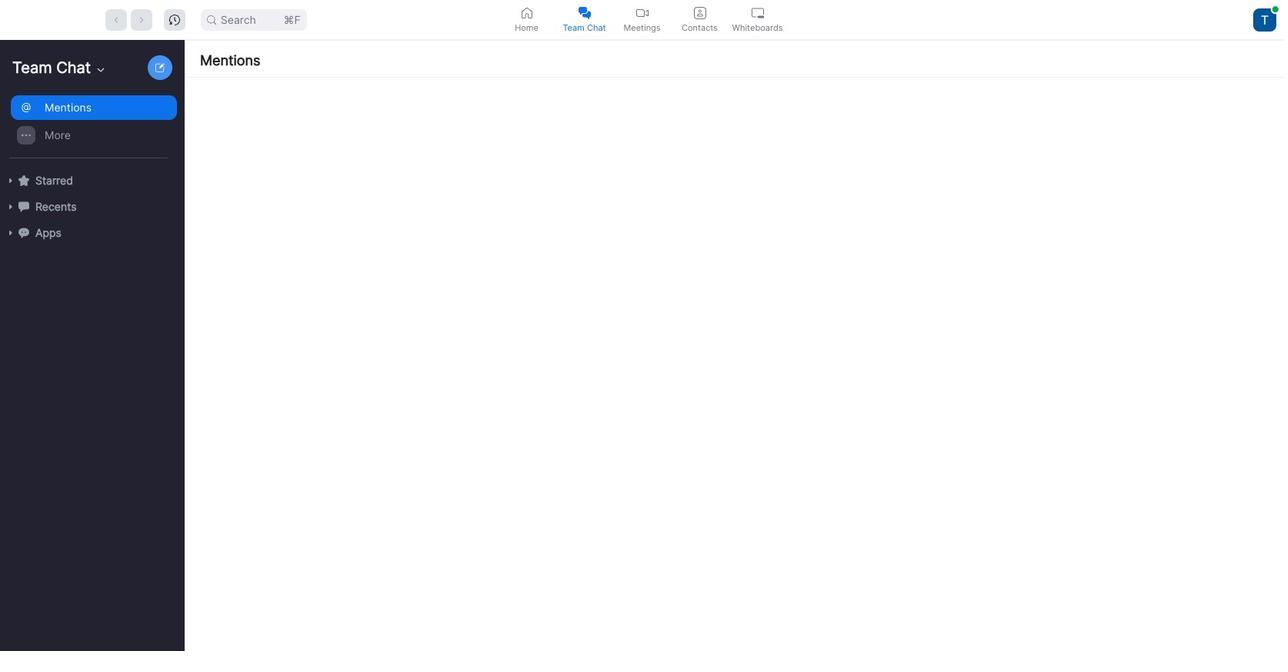 Task type: describe. For each thing, give the bounding box(es) containing it.
1 vertical spatial team
[[12, 59, 52, 77]]

chat inside team chat button
[[587, 22, 606, 33]]

triangle right image
[[6, 229, 15, 238]]

meetings
[[624, 22, 661, 33]]

avatar image
[[1254, 8, 1277, 31]]

star image
[[18, 175, 29, 186]]

0 horizontal spatial chat
[[56, 59, 91, 77]]

apps tree item
[[6, 220, 177, 246]]

history image
[[169, 14, 180, 25]]

triangle right image for apps
[[6, 229, 15, 238]]

recents
[[35, 200, 77, 213]]

starred
[[35, 174, 73, 187]]

chevron down small image
[[95, 64, 107, 76]]

whiteboards button
[[729, 0, 787, 39]]

more
[[45, 129, 71, 142]]

contacts button
[[671, 0, 729, 39]]

0 vertical spatial mentions
[[200, 52, 261, 69]]

team chat inside button
[[563, 22, 606, 33]]

team chat image
[[578, 7, 591, 19]]

group containing mentions
[[0, 94, 177, 159]]

contacts
[[682, 22, 718, 33]]

⌘f
[[284, 13, 301, 26]]

0 horizontal spatial team chat
[[12, 59, 91, 77]]

apps
[[35, 226, 61, 239]]

chevron down small image
[[95, 64, 107, 76]]



Task type: locate. For each thing, give the bounding box(es) containing it.
new image
[[155, 63, 165, 72]]

new image
[[155, 63, 165, 72]]

video on image
[[636, 7, 649, 19], [636, 7, 649, 19]]

team chat down team chat icon
[[563, 22, 606, 33]]

1 horizontal spatial chat
[[587, 22, 606, 33]]

team
[[563, 22, 585, 33], [12, 59, 52, 77]]

online image
[[1273, 6, 1279, 12], [1273, 6, 1279, 12]]

chat image
[[18, 201, 29, 212], [18, 201, 29, 212]]

triangle right image for recents
[[6, 202, 15, 212]]

team inside team chat button
[[563, 22, 585, 33]]

chat down team chat icon
[[587, 22, 606, 33]]

starred tree item
[[6, 168, 177, 194]]

team left chevron down small image
[[12, 59, 52, 77]]

whiteboard small image
[[752, 7, 764, 19]]

team chat
[[563, 22, 606, 33], [12, 59, 91, 77]]

whiteboards
[[732, 22, 783, 33]]

triangle right image for starred
[[6, 176, 15, 186]]

meetings button
[[613, 0, 671, 39]]

1 horizontal spatial mentions
[[200, 52, 261, 69]]

0 horizontal spatial team
[[12, 59, 52, 77]]

group
[[0, 94, 177, 159]]

1 vertical spatial chat
[[56, 59, 91, 77]]

1 vertical spatial mentions
[[45, 101, 92, 114]]

tree containing mentions
[[0, 92, 182, 262]]

0 horizontal spatial mentions
[[45, 101, 92, 114]]

tree
[[0, 92, 182, 262]]

magnifier image
[[207, 15, 216, 24], [207, 15, 216, 24]]

team chat left chevron down small image
[[12, 59, 91, 77]]

mentions down search in the top of the page
[[200, 52, 261, 69]]

team chat button
[[556, 0, 613, 39]]

0 vertical spatial team
[[563, 22, 585, 33]]

recents tree item
[[6, 194, 177, 220]]

home small image
[[521, 7, 533, 19], [521, 7, 533, 19]]

chat
[[587, 22, 606, 33], [56, 59, 91, 77]]

mentions button
[[11, 95, 177, 121]]

star image
[[18, 175, 29, 186]]

chatbot image
[[18, 228, 29, 238], [18, 228, 29, 238]]

tab list
[[498, 0, 787, 39]]

profile contact image
[[694, 7, 706, 19], [694, 7, 706, 19]]

chat left chevron down small image
[[56, 59, 91, 77]]

1 vertical spatial team chat
[[12, 59, 91, 77]]

history image
[[169, 14, 180, 25]]

more button
[[11, 122, 177, 149]]

list
[[185, 78, 1285, 652]]

triangle right image
[[6, 176, 15, 186], [6, 176, 15, 186], [6, 202, 15, 212], [6, 202, 15, 212], [6, 229, 15, 238]]

team down team chat icon
[[563, 22, 585, 33]]

home button
[[498, 0, 556, 39]]

search
[[221, 13, 256, 26]]

home
[[515, 22, 539, 33]]

mentions up more
[[45, 101, 92, 114]]

mentions inside button
[[45, 101, 92, 114]]

whiteboard small image
[[752, 7, 764, 19]]

1 horizontal spatial team
[[563, 22, 585, 33]]

0 vertical spatial chat
[[587, 22, 606, 33]]

triangle right image inside 'apps' tree item
[[6, 229, 15, 238]]

tab list containing home
[[498, 0, 787, 39]]

1 horizontal spatial team chat
[[563, 22, 606, 33]]

0 vertical spatial team chat
[[563, 22, 606, 33]]

mentions
[[200, 52, 261, 69], [45, 101, 92, 114]]

team chat image
[[578, 7, 591, 19]]



